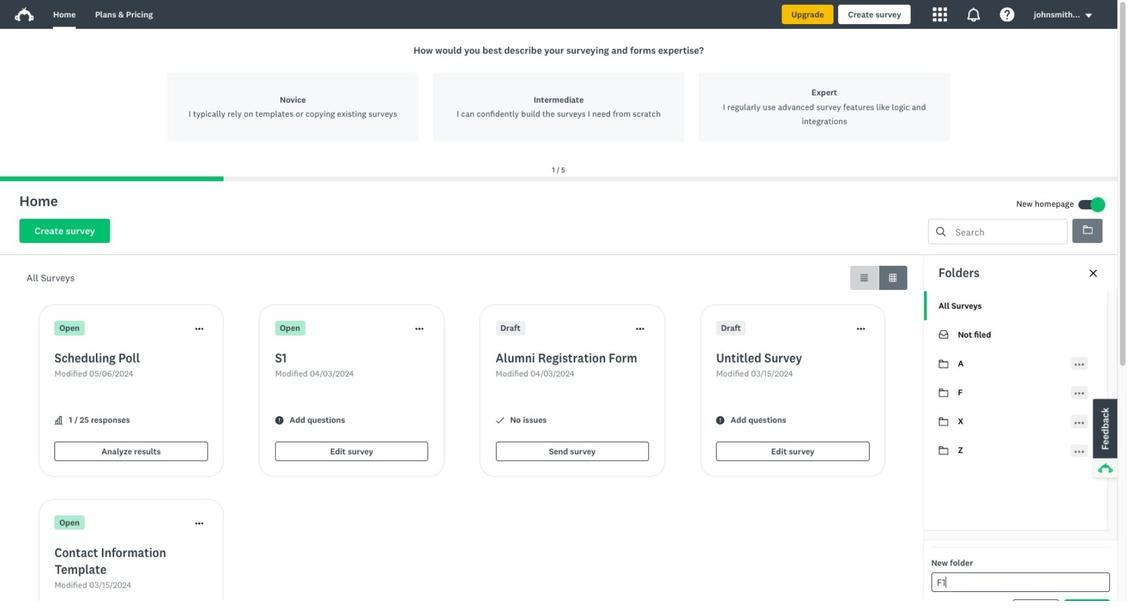 Task type: vqa. For each thing, say whether or not it's contained in the screenshot.
DOCUMENT "icon"
no



Task type: describe. For each thing, give the bounding box(es) containing it.
2 a image from the top
[[939, 360, 949, 368]]

none text field inside dialog
[[932, 573, 1111, 592]]

2 brand logo image from the top
[[15, 7, 34, 22]]

2 open menu image from the top
[[1076, 389, 1085, 399]]

folders image
[[1084, 225, 1093, 235]]

Search text field
[[947, 220, 1068, 244]]

folders image
[[1084, 226, 1093, 234]]

search image
[[937, 227, 947, 237]]

1 brand logo image from the top
[[15, 5, 34, 24]]

warning image
[[717, 417, 725, 425]]

4 open menu image from the top
[[1076, 447, 1085, 457]]

response count image
[[55, 417, 63, 425]]

warning image
[[275, 417, 284, 425]]

response count image
[[55, 417, 63, 425]]

notification center icon image
[[967, 7, 982, 22]]



Task type: locate. For each thing, give the bounding box(es) containing it.
no issues image
[[496, 417, 505, 425]]

None text field
[[932, 573, 1111, 592]]

search image
[[937, 227, 947, 237]]

f image
[[939, 388, 949, 398]]

2 open menu image from the top
[[1076, 393, 1085, 395]]

response based pricing icon image
[[954, 500, 993, 539]]

f image
[[939, 389, 949, 397]]

not filed image
[[939, 330, 949, 340]]

open menu image
[[1076, 364, 1085, 366], [1076, 389, 1085, 399], [1076, 422, 1085, 424]]

1 open menu image from the top
[[1076, 364, 1085, 366]]

open menu image
[[1076, 360, 1085, 370], [1076, 393, 1085, 395], [1076, 418, 1085, 428], [1076, 447, 1085, 457], [1076, 451, 1085, 453]]

x image
[[939, 417, 949, 427]]

2 z image from the top
[[939, 447, 949, 455]]

brand logo image
[[15, 5, 34, 24], [15, 7, 34, 22]]

open menu image for 3rd open menu icon from the bottom
[[1076, 422, 1085, 424]]

a image
[[939, 359, 949, 369], [939, 360, 949, 368]]

0 vertical spatial open menu image
[[1076, 364, 1085, 366]]

x image
[[939, 418, 949, 426]]

not filed image
[[939, 331, 949, 339]]

0 vertical spatial dialog
[[0, 29, 1118, 182]]

dropdown arrow icon image
[[1086, 11, 1094, 20], [1087, 13, 1093, 17]]

open menu image for 5th open menu icon from the bottom of the page
[[1076, 364, 1085, 366]]

1 vertical spatial dialog
[[924, 255, 1118, 601]]

z image
[[939, 446, 949, 456], [939, 447, 949, 455]]

1 open menu image from the top
[[1076, 360, 1085, 370]]

a image down not filed icon
[[939, 359, 949, 369]]

help icon image
[[1001, 7, 1015, 22]]

1 a image from the top
[[939, 359, 949, 369]]

1 z image from the top
[[939, 446, 949, 456]]

5 open menu image from the top
[[1076, 451, 1085, 453]]

group
[[851, 266, 908, 290]]

3 open menu image from the top
[[1076, 418, 1085, 428]]

products icon image
[[933, 7, 948, 22], [933, 7, 948, 22]]

3 open menu image from the top
[[1076, 422, 1085, 424]]

2 vertical spatial open menu image
[[1076, 422, 1085, 424]]

1 vertical spatial open menu image
[[1076, 389, 1085, 399]]

dialog
[[0, 29, 1118, 182], [924, 255, 1118, 601]]

a image up f icon
[[939, 360, 949, 368]]



